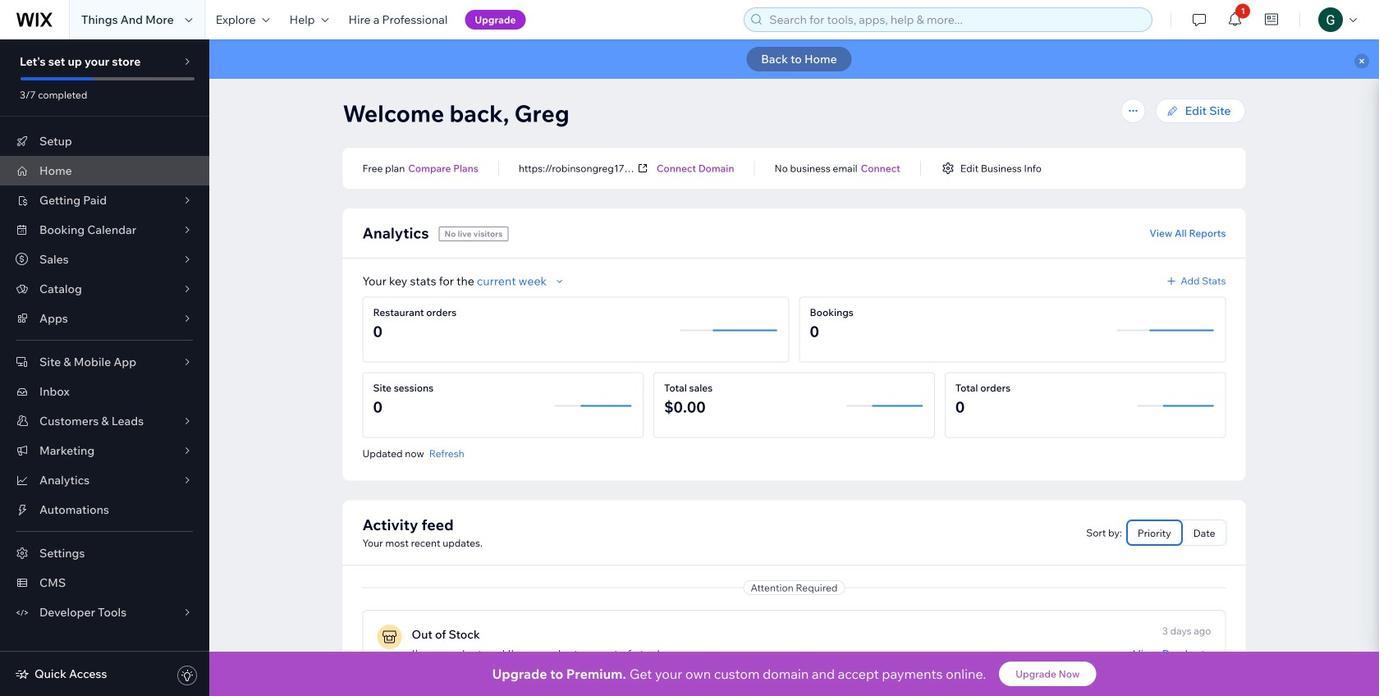 Task type: describe. For each thing, give the bounding box(es) containing it.
sidebar element
[[0, 39, 209, 696]]

Search for tools, apps, help & more... field
[[764, 8, 1147, 31]]



Task type: locate. For each thing, give the bounding box(es) containing it.
alert
[[209, 39, 1379, 79]]



Task type: vqa. For each thing, say whether or not it's contained in the screenshot.
the site in the Media & Content Add music, videos, and articles to your site to engage your audience.
no



